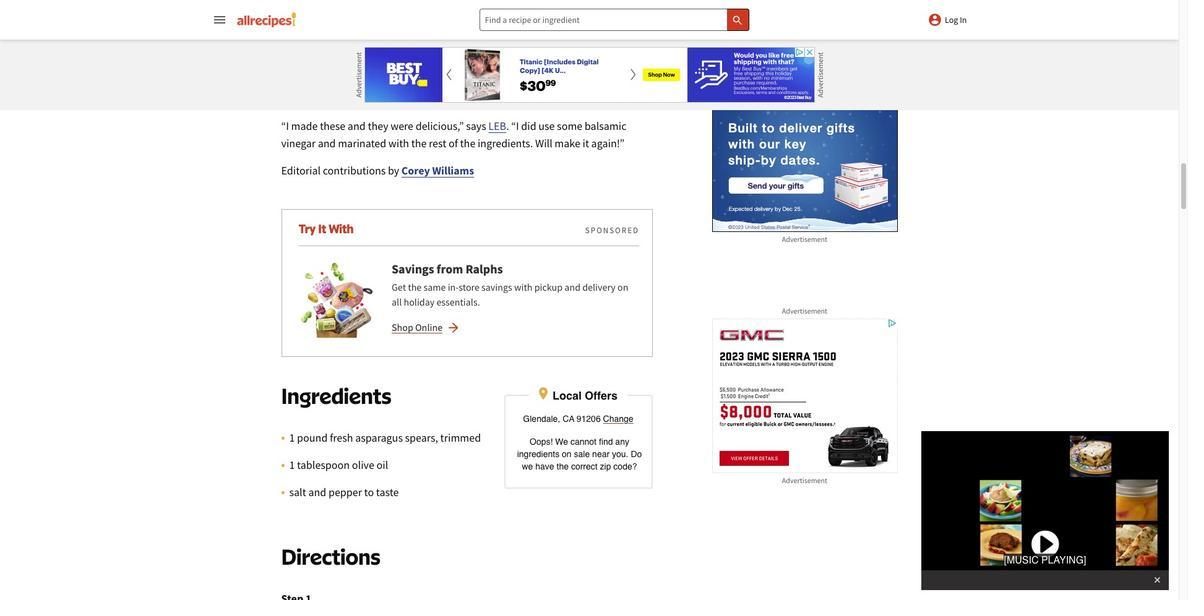 Task type: locate. For each thing, give the bounding box(es) containing it.
kilyena
[[481, 74, 515, 88]]

they
[[368, 119, 389, 133]]

0 horizontal spatial grill
[[305, 91, 323, 106]]

corey williams link
[[402, 163, 474, 177]]

with
[[583, 30, 603, 44], [389, 136, 409, 150]]

leb
[[489, 119, 507, 133]]

on down "we"
[[562, 449, 572, 459]]

you
[[345, 91, 362, 106]]

home image
[[237, 12, 296, 27]]

veggies."
[[335, 47, 376, 61]]

glendale, ca 91206 change
[[523, 414, 634, 424]]

0 horizontal spatial asparagus
[[281, 30, 329, 44]]

0 horizontal spatial on
[[304, 47, 316, 61]]

and up marinated
[[348, 119, 366, 133]]

"use
[[520, 74, 542, 88]]

have down so
[[393, 91, 416, 106]]

rest
[[429, 136, 447, 150]]

of
[[449, 136, 458, 150]]

1 1 from the top
[[289, 431, 295, 445]]

. up ingredients.
[[507, 119, 509, 133]]

"absolutely
[[281, 74, 335, 88]]

1 vertical spatial with
[[389, 136, 409, 150]]

1 horizontal spatial grill
[[587, 74, 604, 88]]

"great
[[533, 0, 563, 9]]

search image
[[732, 14, 744, 26]]

1 vertical spatial .
[[515, 74, 518, 88]]

"i left "did"
[[512, 119, 519, 133]]

0 horizontal spatial some
[[281, 12, 307, 26]]

1 horizontal spatial "i
[[512, 119, 519, 133]]

have inside oops! we cannot find any ingredients on sale near you. do we have the correct zip code?
[[536, 462, 555, 472]]

1 up salt
[[289, 458, 295, 472]]

0 vertical spatial on
[[304, 47, 316, 61]]

1 left pound
[[289, 431, 295, 445]]

asparagus up 'oil' at the bottom of page
[[356, 431, 403, 445]]

correct
[[571, 462, 598, 472]]

the inside . "use a slotted grill pan for your grill and you won't have to worry about spears falling through the grate."
[[592, 91, 608, 106]]

the down pan
[[592, 91, 608, 106]]

any
[[616, 437, 630, 447]]

and
[[381, 74, 399, 88], [325, 91, 343, 106], [348, 119, 366, 133], [318, 136, 336, 150], [309, 485, 326, 499]]

. for "i
[[507, 119, 509, 133]]

None search field
[[480, 9, 750, 31]]

2 horizontal spatial a
[[544, 74, 550, 88]]

salt
[[289, 485, 306, 499]]

. for "use
[[515, 74, 518, 88]]

with inside . "i did use some balsamic vinegar and marinated with the rest of the ingredients. will make it again!"
[[389, 136, 409, 150]]

in
[[514, 12, 523, 26]]

91206
[[577, 414, 601, 424]]

grill
[[587, 74, 604, 88], [305, 91, 323, 106]]

kilyena link
[[481, 74, 515, 88]]

some up make at the top left of page
[[557, 119, 583, 133]]

color
[[454, 30, 478, 44]]

a
[[525, 12, 531, 26], [387, 30, 393, 44], [544, 74, 550, 88]]

for
[[627, 74, 640, 88]]

2 "i from the left
[[512, 119, 519, 133]]

oops!
[[530, 437, 553, 447]]

grill down "absolutely
[[305, 91, 323, 106]]

0 vertical spatial .
[[528, 0, 531, 9]]

some for balsamic
[[557, 119, 583, 133]]

green
[[425, 30, 452, 44]]

asparagus
[[281, 30, 329, 44], [356, 431, 403, 445]]

1 horizontal spatial .
[[515, 74, 518, 88]]

and left you
[[325, 91, 343, 106]]

a inside . "use a slotted grill pan for your grill and you won't have to worry about spears falling through the grate."
[[544, 74, 550, 88]]

pound
[[297, 431, 328, 445]]

asparagus inside . "great results. added some freshly grated cheese. prior to final finishing in a hot skillet, i blanched the asparagus to maintain a bright green color that contrasted nicely with the light char on my veggies."
[[281, 30, 329, 44]]

"absolutely delicious and so simple," raves kilyena
[[281, 74, 515, 88]]

about
[[459, 91, 487, 106]]

these
[[320, 119, 346, 133]]

1 vertical spatial asparagus
[[356, 431, 403, 445]]

0 vertical spatial with
[[583, 30, 603, 44]]

editorial
[[281, 163, 321, 177]]

. left "great
[[528, 0, 531, 9]]

"i left made
[[281, 119, 289, 133]]

and down these
[[318, 136, 336, 150]]

final
[[449, 12, 470, 26]]

some for freshly
[[281, 12, 307, 26]]

and inside . "i did use some balsamic vinegar and marinated with the rest of the ingredients. will make it again!"
[[318, 136, 336, 150]]

.
[[528, 0, 531, 9], [515, 74, 518, 88], [507, 119, 509, 133]]

. inside . "use a slotted grill pan for your grill and you won't have to worry about spears falling through the grate."
[[515, 74, 518, 88]]

contrasted
[[501, 30, 551, 44]]

1 for 1 tablespoon olive oil
[[289, 458, 295, 472]]

with down were
[[389, 136, 409, 150]]

have inside . "use a slotted grill pan for your grill and you won't have to worry about spears falling through the grate."
[[393, 91, 416, 106]]

0 vertical spatial asparagus
[[281, 30, 329, 44]]

log in
[[945, 14, 967, 25]]

0 horizontal spatial with
[[389, 136, 409, 150]]

finishing
[[472, 12, 512, 26]]

worry
[[430, 91, 457, 106]]

light
[[623, 30, 644, 44]]

. inside . "great results. added some freshly grated cheese. prior to final finishing in a hot skillet, i blanched the asparagus to maintain a bright green color that contrasted nicely with the light char on my veggies."
[[528, 0, 531, 9]]

1 vertical spatial 1
[[289, 458, 295, 472]]

1 horizontal spatial with
[[583, 30, 603, 44]]

and right salt
[[309, 485, 326, 499]]

grill left pan
[[587, 74, 604, 88]]

0 vertical spatial grill
[[587, 74, 604, 88]]

2 vertical spatial a
[[544, 74, 550, 88]]

2 1 from the top
[[289, 458, 295, 472]]

a down cheese.
[[387, 30, 393, 44]]

on
[[304, 47, 316, 61], [562, 449, 572, 459]]

0 vertical spatial have
[[393, 91, 416, 106]]

"i
[[281, 119, 289, 133], [512, 119, 519, 133]]

marinated
[[338, 136, 386, 150]]

0 horizontal spatial .
[[507, 119, 509, 133]]

cannot
[[571, 437, 597, 447]]

a right ""use" on the left of the page
[[544, 74, 550, 88]]

0 horizontal spatial "i
[[281, 119, 289, 133]]

tablespoon
[[297, 458, 350, 472]]

1 horizontal spatial some
[[557, 119, 583, 133]]

in
[[960, 14, 967, 25]]

spears
[[489, 91, 519, 106]]

1 vertical spatial on
[[562, 449, 572, 459]]

2 vertical spatial .
[[507, 119, 509, 133]]

the inside oops! we cannot find any ingredients on sale near you. do we have the correct zip code?
[[557, 462, 569, 472]]

that
[[480, 30, 499, 44]]

the
[[635, 12, 650, 26], [605, 30, 621, 44], [592, 91, 608, 106], [411, 136, 427, 150], [460, 136, 476, 150], [557, 462, 569, 472]]

0 horizontal spatial have
[[393, 91, 416, 106]]

olive
[[352, 458, 374, 472]]

cheese.
[[375, 12, 410, 26]]

2 horizontal spatial .
[[528, 0, 531, 9]]

1 vertical spatial a
[[387, 30, 393, 44]]

vinegar
[[281, 136, 316, 150]]

grate."
[[610, 91, 640, 106]]

some
[[281, 12, 307, 26], [557, 119, 583, 133]]

1 vertical spatial have
[[536, 462, 555, 472]]

0 vertical spatial some
[[281, 12, 307, 26]]

balsamic
[[585, 119, 627, 133]]

1 horizontal spatial have
[[536, 462, 555, 472]]

asparagus up char
[[281, 30, 329, 44]]

to down 'simple,"'
[[418, 91, 428, 106]]

advertisement region
[[364, 47, 815, 103], [712, 77, 898, 232], [281, 209, 653, 365], [712, 319, 898, 474]]

1 vertical spatial some
[[557, 119, 583, 133]]

to
[[437, 12, 447, 26], [331, 30, 341, 44], [418, 91, 428, 106], [364, 485, 374, 499]]

. left ""use" on the left of the page
[[515, 74, 518, 88]]

a right the in
[[525, 12, 531, 26]]

to inside . "use a slotted grill pan for your grill and you won't have to worry about spears falling through the grate."
[[418, 91, 428, 106]]

it
[[583, 136, 589, 150]]

nicely
[[553, 30, 580, 44]]

your
[[281, 91, 303, 106]]

to up the my
[[331, 30, 341, 44]]

with down i
[[583, 30, 603, 44]]

have down ingredients
[[536, 462, 555, 472]]

. inside . "i did use some balsamic vinegar and marinated with the rest of the ingredients. will make it again!"
[[507, 119, 509, 133]]

on left the my
[[304, 47, 316, 61]]

some inside . "i did use some balsamic vinegar and marinated with the rest of the ingredients. will make it again!"
[[557, 119, 583, 133]]

by
[[388, 163, 399, 177]]

. for "great
[[528, 0, 531, 9]]

falling
[[522, 91, 551, 106]]

sale
[[574, 449, 590, 459]]

log in banner
[[0, 0, 1179, 601]]

i
[[584, 12, 587, 26]]

1 horizontal spatial on
[[562, 449, 572, 459]]

the left correct
[[557, 462, 569, 472]]

and inside . "use a slotted grill pan for your grill and you won't have to worry about spears falling through the grate."
[[325, 91, 343, 106]]

some left freshly
[[281, 12, 307, 26]]

0 horizontal spatial a
[[387, 30, 393, 44]]

1 horizontal spatial asparagus
[[356, 431, 403, 445]]

on inside oops! we cannot find any ingredients on sale near you. do we have the correct zip code?
[[562, 449, 572, 459]]

some inside . "great results. added some freshly grated cheese. prior to final finishing in a hot skillet, i blanched the asparagus to maintain a bright green color that contrasted nicely with the light char on my veggies."
[[281, 12, 307, 26]]

0 vertical spatial 1
[[289, 431, 295, 445]]

1 horizontal spatial a
[[525, 12, 531, 26]]



Task type: describe. For each thing, give the bounding box(es) containing it.
we
[[522, 462, 533, 472]]

char
[[281, 47, 302, 61]]

through
[[553, 91, 590, 106]]

. "use a slotted grill pan for your grill and you won't have to worry about spears falling through the grate."
[[281, 74, 640, 106]]

use
[[539, 119, 555, 133]]

change button
[[603, 413, 634, 425]]

results.
[[565, 0, 599, 9]]

ingredients
[[517, 449, 560, 459]]

spears,
[[405, 431, 438, 445]]

ingredients.
[[478, 136, 533, 150]]

none search field inside log in banner
[[480, 9, 750, 31]]

have for to
[[393, 91, 416, 106]]

you.
[[612, 449, 629, 459]]

delicious,"
[[416, 119, 464, 133]]

oil
[[377, 458, 388, 472]]

delicious
[[337, 74, 379, 88]]

won't
[[364, 91, 391, 106]]

1 vertical spatial grill
[[305, 91, 323, 106]]

again!"
[[592, 136, 625, 150]]

my
[[319, 47, 333, 61]]

oops! we cannot find any ingredients on sale near you. do we have the correct zip code?
[[517, 437, 642, 472]]

we
[[556, 437, 568, 447]]

log
[[945, 14, 959, 25]]

near
[[593, 449, 610, 459]]

find
[[599, 437, 613, 447]]

1 "i from the left
[[281, 119, 289, 133]]

to left taste
[[364, 485, 374, 499]]

1 pound fresh asparagus spears, trimmed
[[289, 431, 481, 445]]

menu image
[[212, 12, 227, 27]]

with inside . "great results. added some freshly grated cheese. prior to final finishing in a hot skillet, i blanched the asparagus to maintain a bright green color that contrasted nicely with the light char on my veggies."
[[583, 30, 603, 44]]

local
[[553, 389, 582, 402]]

code?
[[614, 462, 637, 472]]

zip
[[600, 462, 611, 472]]

salt and pepper to taste
[[289, 485, 399, 499]]

did
[[521, 119, 537, 133]]

grated
[[343, 12, 373, 26]]

the up light
[[635, 12, 650, 26]]

williams
[[432, 163, 474, 177]]

blanched
[[589, 12, 633, 26]]

1 tablespoon olive oil
[[289, 458, 388, 472]]

raves
[[454, 74, 478, 88]]

the down blanched
[[605, 30, 621, 44]]

the right of
[[460, 136, 476, 150]]

will
[[536, 136, 553, 150]]

. "great results. added some freshly grated cheese. prior to final finishing in a hot skillet, i blanched the asparagus to maintain a bright green color that contrasted nicely with the light char on my veggies."
[[281, 0, 650, 61]]

"i inside . "i did use some balsamic vinegar and marinated with the rest of the ingredients. will make it again!"
[[512, 119, 519, 133]]

log in link
[[928, 12, 967, 27]]

pepper
[[329, 485, 362, 499]]

taste
[[376, 485, 399, 499]]

and left so
[[381, 74, 399, 88]]

local offers
[[553, 389, 618, 402]]

make
[[555, 136, 581, 150]]

skillet,
[[551, 12, 582, 26]]

glendale,
[[523, 414, 560, 424]]

added
[[602, 0, 632, 9]]

ca
[[563, 414, 575, 424]]

bright
[[395, 30, 423, 44]]

have for the
[[536, 462, 555, 472]]

change
[[603, 414, 634, 424]]

0 vertical spatial a
[[525, 12, 531, 26]]

to left final
[[437, 12, 447, 26]]

on inside . "great results. added some freshly grated cheese. prior to final finishing in a hot skillet, i blanched the asparagus to maintain a bright green color that contrasted nicely with the light char on my veggies."
[[304, 47, 316, 61]]

simple,"
[[414, 74, 451, 88]]

prior
[[412, 12, 435, 26]]

offers
[[585, 389, 618, 402]]

corey
[[402, 163, 430, 177]]

freshly
[[309, 12, 340, 26]]

made
[[291, 119, 318, 133]]

the left the rest
[[411, 136, 427, 150]]

1 for 1 pound fresh asparagus spears, trimmed
[[289, 431, 295, 445]]

"i made these and they were delicious," says leb
[[281, 119, 507, 133]]

Find a recipe or ingredient text field
[[480, 9, 750, 31]]

were
[[391, 119, 414, 133]]

hot
[[533, 12, 549, 26]]

. "i did use some balsamic vinegar and marinated with the rest of the ingredients. will make it again!"
[[281, 119, 627, 150]]

editorial contributions by corey williams
[[281, 163, 474, 177]]

contributions
[[323, 163, 386, 177]]

pan
[[607, 74, 624, 88]]

do
[[631, 449, 642, 459]]

maintain
[[343, 30, 385, 44]]

account image
[[928, 12, 943, 27]]

leb link
[[489, 119, 507, 133]]

slotted
[[552, 74, 584, 88]]



Task type: vqa. For each thing, say whether or not it's contained in the screenshot.
on inside "OOPS! WE CANNOT FIND ANY INGREDIENTS ON SALE NEAR YOU. DO WE HAVE THE CORRECT ZIP CODE?"
yes



